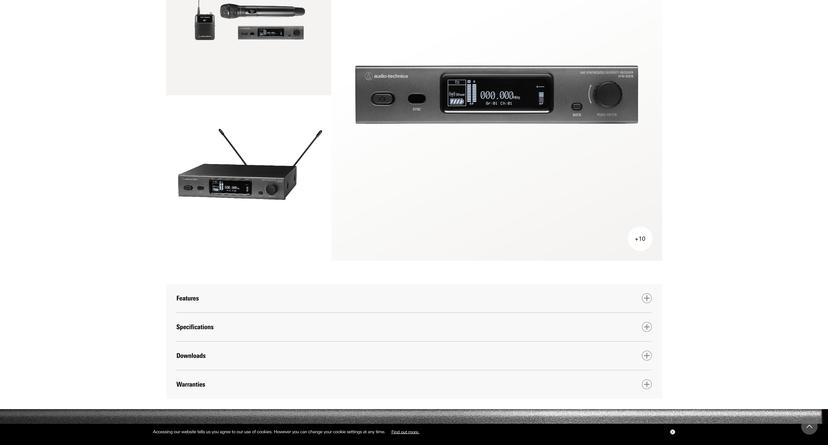 Task type: locate. For each thing, give the bounding box(es) containing it.
you right us
[[212, 429, 219, 435]]

our right to
[[237, 429, 243, 435]]

0 horizontal spatial our
[[174, 429, 180, 435]]

1 horizontal spatial our
[[237, 429, 243, 435]]

our
[[174, 429, 180, 435], [237, 429, 243, 435]]

2 plus image from the top
[[644, 353, 650, 359]]

1 you from the left
[[212, 429, 219, 435]]

plus image
[[644, 324, 650, 330], [644, 382, 650, 388]]

0 vertical spatial plus image
[[644, 324, 650, 330]]

plus image for warranties
[[644, 382, 650, 388]]

agree
[[220, 429, 231, 435]]

2 plus image from the top
[[644, 382, 650, 388]]

plus image for downloads
[[644, 353, 650, 359]]

to
[[232, 429, 236, 435]]

2 our from the left
[[237, 429, 243, 435]]

our left "website"
[[174, 429, 180, 435]]

plus image for specifications
[[644, 324, 650, 330]]

accessing our website tells us you agree to our use of cookies. however you can change your cookie settings at any time.
[[153, 429, 387, 435]]

1 plus image from the top
[[644, 324, 650, 330]]

0 vertical spatial plus image
[[644, 296, 650, 301]]

1 our from the left
[[174, 429, 180, 435]]

0 horizontal spatial you
[[212, 429, 219, 435]]

1 vertical spatial plus image
[[644, 353, 650, 359]]

you
[[212, 429, 219, 435], [292, 429, 299, 435]]

product photo image
[[166, 0, 331, 95], [331, 0, 662, 261], [166, 95, 331, 261]]

1 vertical spatial plus image
[[644, 382, 650, 388]]

you left the can
[[292, 429, 299, 435]]

1 plus image from the top
[[644, 296, 650, 301]]

tells
[[197, 429, 205, 435]]

change
[[308, 429, 323, 435]]

1 horizontal spatial you
[[292, 429, 299, 435]]

any
[[368, 429, 375, 435]]

cookie
[[333, 429, 346, 435]]

plus image
[[644, 296, 650, 301], [644, 353, 650, 359]]



Task type: describe. For each thing, give the bounding box(es) containing it.
arrow up image
[[807, 424, 813, 430]]

can
[[300, 429, 307, 435]]

settings
[[347, 429, 362, 435]]

specifications
[[176, 323, 214, 331]]

warranties
[[176, 381, 205, 389]]

find
[[392, 429, 400, 435]]

us
[[206, 429, 211, 435]]

accessing
[[153, 429, 173, 435]]

your
[[324, 429, 332, 435]]

however
[[274, 429, 291, 435]]

of
[[252, 429, 256, 435]]

use
[[244, 429, 251, 435]]

find out more.
[[392, 429, 420, 435]]

more.
[[408, 429, 420, 435]]

downloads
[[176, 352, 206, 360]]

features
[[176, 295, 199, 302]]

cookies.
[[257, 429, 273, 435]]

website
[[181, 429, 196, 435]]

cross image
[[671, 431, 674, 434]]

out
[[401, 429, 407, 435]]

plus image for features
[[644, 296, 650, 301]]

find out more. link
[[387, 427, 424, 437]]

time.
[[376, 429, 386, 435]]

2 you from the left
[[292, 429, 299, 435]]

at
[[363, 429, 367, 435]]



Task type: vqa. For each thing, say whether or not it's contained in the screenshot.
use
yes



